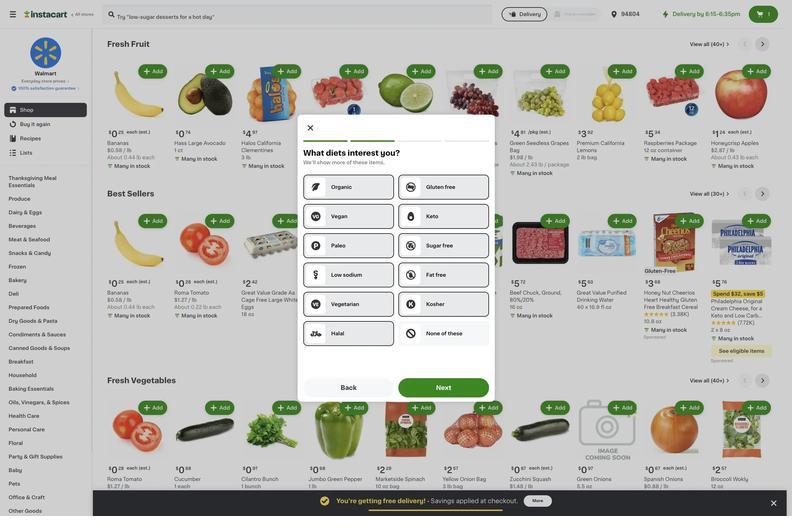 Task type: locate. For each thing, give the bounding box(es) containing it.
97 up halos
[[252, 130, 258, 135]]

each inside spanish onions $0.88 / lb about 0.76 lb each
[[678, 491, 691, 496]]

5 left 76 at the bottom right of the page
[[715, 280, 721, 288]]

add
[[152, 69, 163, 74], [220, 69, 230, 74], [287, 69, 297, 74], [354, 69, 364, 74], [421, 69, 431, 74], [488, 69, 498, 74], [555, 69, 565, 74], [622, 69, 633, 74], [689, 69, 700, 74], [756, 69, 767, 74], [152, 219, 163, 224], [220, 219, 230, 224], [287, 219, 297, 224], [421, 219, 431, 224], [488, 219, 498, 224], [555, 219, 565, 224], [622, 219, 633, 224], [689, 219, 700, 224], [756, 219, 767, 224], [152, 405, 163, 410], [220, 405, 230, 410], [287, 405, 297, 410], [354, 405, 364, 410], [421, 405, 431, 410], [488, 405, 498, 410], [555, 405, 565, 410], [622, 405, 633, 410], [689, 405, 700, 410], [756, 405, 767, 410]]

interest
[[348, 149, 379, 157]]

0 vertical spatial items
[[415, 341, 429, 346]]

grapes down "$4.81 per package (estimated)" element
[[551, 141, 569, 146]]

eggs
[[29, 210, 42, 215], [241, 305, 254, 310]]

0 horizontal spatial 0.22
[[124, 491, 135, 496]]

lb inside the yellow onion bag 3 lb bag
[[447, 484, 452, 489]]

0 vertical spatial tomato
[[190, 290, 209, 295]]

these down 12 ct
[[448, 331, 462, 336]]

1 vertical spatial 12
[[443, 312, 448, 317]]

sponsored badge image down 6
[[309, 321, 330, 325]]

92 up premium
[[588, 130, 593, 135]]

$0.28 each (estimated) element
[[174, 277, 236, 289], [107, 464, 169, 476]]

drinking
[[577, 298, 598, 303]]

97 up green onions 5.5 oz
[[588, 467, 593, 471]]

97 up cilantro
[[252, 467, 258, 471]]

0 vertical spatial 12
[[644, 148, 649, 153]]

1 inside cilantro bunch 1 bunch
[[241, 484, 244, 489]]

oz right 1.48
[[396, 320, 402, 325]]

3 item carousel region from the top
[[107, 374, 773, 511]]

2 all from the top
[[704, 191, 710, 196]]

8 left 1.48
[[376, 320, 379, 325]]

delivery inside button
[[519, 12, 541, 17]]

68 up cucumber
[[185, 467, 191, 471]]

package
[[676, 141, 697, 146]]

1 view all (40+) button from the top
[[687, 37, 733, 51]]

$ 2 57 for broccoli
[[713, 466, 727, 475]]

broccoli wokly 12 oz
[[711, 477, 748, 489]]

2 horizontal spatial original
[[743, 299, 763, 304]]

stock down the beef chuck, ground, 80%/20% 16 oz
[[538, 313, 553, 318]]

24
[[720, 130, 725, 135]]

1 horizontal spatial see eligible items
[[719, 349, 765, 354]]

lb inside jumbo green pepper 1 lb many in stock
[[312, 484, 317, 489]]

1 horizontal spatial 16
[[510, 305, 515, 310]]

each inside lime 42 1 each
[[379, 148, 392, 153]]

x down lifestyle at the bottom of the page
[[716, 328, 719, 333]]

delivery button
[[502, 7, 547, 21]]

92 up thomas'
[[319, 280, 325, 284]]

/
[[123, 148, 126, 153], [727, 148, 729, 153], [525, 155, 527, 160], [474, 162, 476, 167], [545, 162, 547, 167], [123, 298, 126, 303], [188, 298, 191, 303], [121, 484, 123, 489], [525, 484, 527, 489], [660, 484, 662, 489]]

0 horizontal spatial roma
[[107, 477, 122, 482]]

see eligible items button down (7.72k)
[[711, 345, 773, 357]]

4 for $ 4 97
[[246, 130, 252, 138]]

1 view all (40+) from the top
[[690, 42, 725, 47]]

1 horizontal spatial 42
[[389, 141, 396, 146]]

1 vertical spatial these
[[448, 331, 462, 336]]

frozen
[[9, 264, 26, 269]]

great inside 'great value purified drinking water 40 x 16.9 fl oz'
[[577, 290, 591, 295]]

oz down raspberries
[[651, 148, 657, 153]]

see for 3
[[384, 341, 393, 346]]

breakfast up household
[[9, 359, 33, 364]]

paleo
[[331, 243, 345, 248]]

$5 up the kosher
[[421, 291, 428, 296]]

1 vertical spatial gluten
[[680, 298, 697, 303]]

each (est.) inside $1.24 each (estimated) element
[[728, 130, 752, 134]]

bag inside premium california lemons 2 lb bag
[[587, 155, 597, 160]]

party & gift supplies
[[9, 455, 63, 460]]

0.44 down $ 0 25 each (est.)
[[124, 305, 135, 310]]

about inside spanish onions $0.88 / lb about 0.76 lb each
[[644, 491, 659, 496]]

bananas for 4
[[107, 141, 129, 146]]

bakery link
[[4, 274, 87, 287]]

25 inside the $ 0 25
[[118, 130, 124, 135]]

0 horizontal spatial x
[[380, 320, 383, 325]]

view
[[690, 42, 702, 47], [690, 191, 702, 196], [690, 378, 702, 383]]

1 all from the top
[[704, 42, 710, 47]]

$ 0 74
[[176, 130, 191, 138]]

1 save from the left
[[408, 291, 420, 296]]

1 $ 0 97 from the left
[[243, 466, 258, 475]]

supplies
[[40, 455, 63, 460]]

1 view from the top
[[690, 42, 702, 47]]

green down $ 4 81
[[510, 141, 525, 146]]

2 $ 0 68 from the left
[[310, 466, 325, 475]]

eggs down cage
[[241, 305, 254, 310]]

1 4 from the left
[[246, 130, 252, 138]]

0 vertical spatial bananas
[[107, 141, 129, 146]]

97
[[252, 130, 258, 135], [252, 467, 258, 471], [588, 467, 593, 471]]

dry goods & pasta
[[9, 319, 57, 324]]

2 vertical spatial x
[[716, 328, 719, 333]]

save for $
[[744, 291, 756, 296]]

0 horizontal spatial $1.27
[[107, 484, 120, 489]]

care down vinegars,
[[27, 414, 39, 419]]

0 horizontal spatial items
[[415, 341, 429, 346]]

& right dairy
[[24, 210, 28, 215]]

produce
[[9, 197, 30, 202]]

office & craft
[[9, 495, 45, 500]]

california inside premium california lemons 2 lb bag
[[601, 141, 625, 146]]

2 view all (40+) button from the top
[[687, 374, 733, 388]]

more
[[332, 160, 345, 165]]

0 vertical spatial fresh
[[107, 40, 129, 48]]

none of these
[[426, 331, 462, 336]]

dairy & eggs link
[[4, 206, 87, 219]]

2 save from the left
[[744, 291, 756, 296]]

0 horizontal spatial eggs
[[29, 210, 42, 215]]

2 inside premium california lemons 2 lb bag
[[577, 155, 580, 160]]

1 vertical spatial 0.44
[[124, 305, 135, 310]]

each
[[127, 130, 138, 134], [728, 130, 739, 134], [379, 148, 392, 153], [142, 155, 155, 160], [746, 155, 759, 160], [127, 280, 138, 284], [194, 280, 205, 284], [142, 305, 155, 310], [209, 305, 221, 310], [127, 466, 138, 471], [529, 466, 540, 471], [663, 466, 674, 471], [178, 484, 190, 489], [142, 491, 154, 496], [545, 491, 557, 496], [678, 491, 691, 496]]

x left 1.48
[[380, 320, 383, 325]]

view all (40+) button for 3
[[687, 37, 733, 51]]

12 down broccoli
[[711, 484, 716, 489]]

0 vertical spatial see eligible items
[[384, 341, 429, 346]]

about inside honeycrisp apples $2.87 / lb about 0.43 lb each
[[711, 155, 726, 160]]

0 vertical spatial gluten
[[426, 185, 444, 190]]

1 horizontal spatial grapes
[[551, 141, 569, 146]]

lists
[[20, 150, 32, 155]]

(est.) inside $0.87 each (estimated) 'element'
[[541, 466, 553, 471]]

spend for $
[[713, 291, 730, 296]]

care up floral link
[[32, 427, 45, 432]]

bag for 3
[[587, 155, 597, 160]]

save up stacks
[[408, 291, 420, 296]]

stock down (105) on the bottom right of the page
[[404, 329, 419, 334]]

68 down gluten-free
[[655, 280, 660, 284]]

2 $5 from the left
[[757, 291, 763, 296]]

free down "about 2.4 lb / package"
[[445, 185, 455, 190]]

a
[[759, 306, 762, 311]]

0 horizontal spatial bag
[[476, 477, 486, 482]]

lime
[[376, 141, 388, 146]]

$ inside $ 0 67
[[645, 467, 648, 471]]

0 horizontal spatial original
[[331, 290, 351, 295]]

0 horizontal spatial large
[[188, 141, 202, 146]]

72
[[520, 280, 526, 284]]

0 vertical spatial 25
[[118, 130, 124, 135]]

bananas $0.58 / lb about 0.44 lb each for 4
[[107, 141, 155, 160]]

wokly
[[733, 477, 748, 482]]

california right premium
[[601, 141, 625, 146]]

free right the fat
[[435, 272, 446, 277]]

pets
[[9, 482, 20, 487]]

store
[[41, 79, 52, 83]]

main content
[[93, 29, 787, 516]]

1 bananas $0.58 / lb about 0.44 lb each from the top
[[107, 141, 155, 160]]

bag inside the yellow onion bag 3 lb bag
[[453, 484, 463, 489]]

bananas for 2
[[107, 290, 129, 295]]

$ inside $ 3 92
[[578, 130, 581, 135]]

add your shopping preferences element
[[297, 115, 495, 402]]

view all (40+) button
[[687, 37, 733, 51], [687, 374, 733, 388]]

0 horizontal spatial delivery
[[519, 12, 541, 17]]

2 bananas $0.58 / lb about 0.44 lb each from the top
[[107, 290, 155, 310]]

eligible for $
[[730, 349, 749, 354]]

fresh left fruit
[[107, 40, 129, 48]]

ritz
[[376, 299, 385, 304]]

great
[[241, 290, 256, 295], [577, 290, 591, 295]]

12 for raspberries package 12 oz container
[[644, 148, 649, 153]]

1 bananas from the top
[[107, 141, 129, 146]]

product group
[[107, 63, 169, 171], [174, 63, 236, 164], [241, 63, 303, 171], [309, 63, 370, 154], [376, 63, 437, 164], [443, 63, 504, 178], [510, 63, 571, 178], [577, 63, 638, 161], [644, 63, 705, 164], [711, 63, 773, 171], [107, 213, 169, 321], [174, 213, 236, 321], [241, 213, 303, 318], [309, 213, 370, 327], [376, 213, 437, 358], [443, 213, 504, 328], [510, 213, 571, 321], [577, 213, 638, 311], [644, 213, 705, 341], [711, 213, 773, 365], [107, 399, 169, 508], [174, 399, 236, 490], [241, 399, 303, 490], [309, 399, 370, 500], [376, 399, 437, 500], [443, 399, 504, 490], [510, 399, 571, 508], [577, 399, 638, 500], [644, 399, 705, 508], [711, 399, 773, 490]]

2 vertical spatial 12
[[711, 484, 716, 489]]

care for health care
[[27, 414, 39, 419]]

about
[[107, 155, 122, 160], [711, 155, 726, 160], [443, 162, 458, 167], [510, 162, 525, 167], [107, 305, 122, 310], [174, 305, 190, 310], [107, 491, 122, 496], [510, 491, 525, 496], [644, 491, 659, 496]]

1 vertical spatial view
[[690, 191, 702, 196]]

0 vertical spatial $0.58
[[107, 148, 122, 153]]

$5 for $
[[757, 291, 763, 296]]

baking essentials link
[[4, 382, 87, 396]]

2 $0.25 each (estimated) element from the top
[[107, 277, 169, 289]]

value
[[257, 290, 270, 295], [592, 290, 606, 295]]

seedless down "$4.81 per package (estimated)" element
[[527, 141, 550, 146]]

1 vertical spatial 42
[[252, 280, 257, 284]]

lb inside halos california clementines 3 lb
[[246, 155, 251, 160]]

walmart link
[[30, 37, 61, 77]]

16 inside the beef chuck, ground, 80%/20% 16 oz
[[510, 305, 515, 310]]

0 vertical spatial breakfast
[[656, 305, 680, 310]]

sponsored badge image for 3
[[644, 336, 666, 340]]

$0.58 down $ 0 25 each (est.)
[[107, 298, 122, 303]]

stock left the 18
[[203, 313, 217, 318]]

spanish onions $0.88 / lb about 0.76 lb each
[[644, 477, 691, 496]]

12 down raspberries
[[644, 148, 649, 153]]

free right getting
[[383, 498, 396, 504]]

oz inside great value grade aa cage free large white eggs 18 oz
[[248, 312, 254, 317]]

sponsored badge image for 92
[[309, 321, 330, 325]]

oz right 10.8
[[656, 319, 662, 324]]

0 horizontal spatial $ 0 68
[[176, 466, 191, 475]]

bananas $0.58 / lb about 0.44 lb each for 2
[[107, 290, 155, 310]]

stock down $ 0 25 each (est.)
[[136, 313, 150, 318]]

grapes inside 'green seedless grapes bag $1.98 / lb about 2.43 lb / package'
[[551, 141, 569, 146]]

& for candy
[[28, 251, 33, 256]]

keto inside 'add your shopping preferences' element
[[426, 214, 438, 219]]

x right '40'
[[585, 305, 588, 310]]

57 up broccoli
[[722, 467, 727, 471]]

2 $0.58 from the top
[[107, 298, 122, 303]]

0 vertical spatial roma
[[174, 290, 189, 295]]

1 $ 0 68 from the left
[[176, 466, 191, 475]]

package right the 2.4
[[478, 162, 499, 167]]

1 california from the left
[[257, 141, 281, 146]]

grade
[[272, 290, 287, 295]]

2 down lifestyle at the bottom of the page
[[711, 328, 714, 333]]

1 horizontal spatial x
[[585, 305, 588, 310]]

$
[[109, 130, 111, 135], [176, 130, 179, 135], [243, 130, 246, 135], [310, 130, 313, 135], [511, 130, 514, 135], [578, 130, 581, 135], [645, 130, 648, 135], [713, 130, 715, 135], [109, 280, 111, 284], [176, 280, 179, 284], [243, 280, 246, 284], [444, 280, 447, 284], [511, 280, 514, 284], [578, 280, 581, 284], [645, 280, 648, 284], [713, 280, 715, 284], [109, 467, 111, 471], [176, 467, 179, 471], [243, 467, 246, 471], [310, 467, 313, 471], [444, 467, 447, 471], [511, 467, 514, 471], [578, 467, 581, 471], [645, 467, 648, 471], [377, 467, 380, 471], [713, 467, 715, 471]]

lb
[[127, 148, 132, 153], [730, 148, 735, 153], [136, 155, 141, 160], [246, 155, 251, 160], [528, 155, 533, 160], [581, 155, 586, 160], [740, 155, 745, 160], [468, 162, 473, 167], [539, 162, 543, 167], [127, 298, 132, 303], [192, 298, 197, 303], [136, 305, 141, 310], [203, 305, 208, 310], [125, 484, 130, 489], [312, 484, 317, 489], [447, 484, 452, 489], [528, 484, 533, 489], [664, 484, 669, 489], [136, 491, 141, 496], [539, 491, 544, 496], [672, 491, 677, 496]]

green for green onions 5.5 oz
[[577, 477, 592, 482]]

42 up cage
[[252, 280, 257, 284]]

2 package from the left
[[548, 162, 569, 167]]

honeycrisp
[[711, 141, 740, 146]]

2 vertical spatial ct
[[449, 312, 455, 317]]

0 vertical spatial of
[[346, 160, 352, 165]]

value inside great value grade aa cage free large white eggs 18 oz
[[257, 290, 270, 295]]

1 horizontal spatial 57
[[722, 467, 727, 471]]

0 horizontal spatial seedless
[[475, 141, 498, 146]]

free down heart
[[644, 305, 655, 310]]

breakfast inside the honey nut cheerios heart healthy gluten free breakfast cereal
[[656, 305, 680, 310]]

sponsored badge image
[[309, 321, 330, 325], [644, 336, 666, 340], [711, 359, 733, 363]]

see eligible items button down the 8 x 1.48 oz many in stock
[[376, 338, 437, 350]]

1 $5 from the left
[[421, 291, 428, 296]]

stock up sellers
[[136, 164, 150, 169]]

1 horizontal spatial keto
[[711, 313, 723, 318]]

1 $ 2 57 from the left
[[444, 466, 458, 475]]

2
[[313, 130, 318, 138], [577, 155, 580, 160], [246, 280, 251, 288], [711, 328, 714, 333], [447, 466, 452, 475], [380, 466, 385, 475], [715, 466, 721, 475]]

(est.) inside $ 0 25 each (est.)
[[139, 280, 150, 284]]

$0.25 each (estimated) element for 4
[[107, 127, 169, 140]]

2 vertical spatial free
[[644, 305, 655, 310]]

prepared foods
[[9, 305, 49, 310]]

0 horizontal spatial 8
[[376, 320, 379, 325]]

sauces
[[47, 332, 66, 337]]

2 0.44 from the top
[[124, 305, 135, 310]]

heart
[[644, 298, 658, 303]]

original inside ritz fresh stacks original crackers
[[376, 306, 395, 311]]

oz inside broccoli wokly 12 oz
[[718, 484, 724, 489]]

$0.33 element
[[376, 127, 437, 140]]

gluten inside 'add your shopping preferences' element
[[426, 185, 444, 190]]

2 4 from the left
[[514, 130, 520, 138]]

stock down 'green seedless grapes bag $1.98 / lb about 2.43 lb / package'
[[538, 171, 553, 176]]

bag down marketside
[[390, 484, 400, 489]]

$ 2 57
[[444, 466, 458, 475], [713, 466, 727, 475]]

10
[[376, 484, 381, 489]]

many inside jumbo green pepper 1 lb many in stock
[[316, 493, 330, 498]]

philadelphia original cream cheese, for a keto and low carb lifestyle
[[711, 299, 763, 325]]

canned
[[9, 346, 29, 351]]

stock up the delivery!
[[404, 493, 419, 498]]

1 vertical spatial $0.28 each (estimated) element
[[107, 464, 169, 476]]

oz inside marketside spinach 10 oz bag
[[383, 484, 388, 489]]

97 for 0
[[252, 467, 258, 471]]

roma tomato $1.27 / lb about 0.22 lb each
[[174, 290, 221, 310], [107, 477, 154, 496]]

0 horizontal spatial ct
[[178, 148, 183, 153]]

beef
[[510, 290, 522, 295]]

1 horizontal spatial items
[[750, 349, 765, 354]]

of right more
[[346, 160, 352, 165]]

large down 74
[[188, 141, 202, 146]]

free right cage
[[256, 298, 267, 303]]

1 spend from the left
[[378, 291, 394, 296]]

$ inside $ 0 25 each (est.)
[[109, 280, 111, 284]]

1 horizontal spatial value
[[592, 290, 606, 295]]

(est.) for the top $0.28 each (estimated) element
[[206, 280, 218, 284]]

broccoli
[[711, 477, 732, 482]]

spend up ritz
[[378, 291, 394, 296]]

40
[[577, 305, 584, 310]]

0 horizontal spatial see eligible items
[[384, 341, 429, 346]]

large down grade
[[268, 298, 283, 303]]

0 vertical spatial 16
[[309, 148, 314, 153]]

2 view all (40+) from the top
[[690, 378, 725, 383]]

1 horizontal spatial bag
[[510, 148, 520, 153]]

california for halos california clementines 3 lb
[[257, 141, 281, 146]]

buy it again
[[20, 122, 50, 127]]

about inside zucchini squash $1.48 / lb about 0.59 lb each
[[510, 491, 525, 496]]

keto inside philadelphia original cream cheese, for a keto and low carb lifestyle
[[711, 313, 723, 318]]

oz down the 80%/20%
[[517, 305, 523, 310]]

3 92
[[313, 280, 325, 288]]

0 horizontal spatial 16
[[309, 148, 314, 153]]

$0.58 down the $ 0 25
[[107, 148, 122, 153]]

all inside view all (30+) popup button
[[704, 191, 710, 196]]

1 horizontal spatial 0.22
[[191, 305, 202, 310]]

1 57 from the left
[[453, 467, 458, 471]]

great up cage
[[241, 290, 256, 295]]

$ inside $ 4 81
[[511, 130, 514, 135]]

1 horizontal spatial breakfast
[[656, 305, 680, 310]]

select-
[[462, 290, 480, 295]]

oz right the 18
[[248, 312, 254, 317]]

97 inside $ 4 97
[[252, 130, 258, 135]]

$ 0 97 for green onions
[[578, 466, 593, 475]]

eligible down the 2 x 8 oz
[[730, 349, 749, 354]]

oz inside 'great value purified drinking water 40 x 16.9 fl oz'
[[606, 305, 612, 310]]

apples
[[742, 141, 759, 146]]

(est.) for $1.24 each (estimated) element
[[740, 130, 752, 134]]

green right jumbo
[[327, 477, 343, 482]]

great inside great value grade aa cage free large white eggs 18 oz
[[241, 290, 256, 295]]

raspberries
[[644, 141, 674, 146]]

2 california from the left
[[601, 141, 625, 146]]

california for premium california lemons 2 lb bag
[[601, 141, 625, 146]]

1 great from the left
[[241, 290, 256, 295]]

3 inside the yellow onion bag 3 lb bag
[[443, 484, 446, 489]]

everyday store prices
[[21, 79, 65, 83]]

0.44 for 2
[[124, 305, 135, 310]]

0 vertical spatial these
[[353, 160, 368, 165]]

25 for $ 0 25 each (est.)
[[118, 280, 124, 284]]

0 vertical spatial 8
[[376, 320, 379, 325]]

1 $0.25 each (estimated) element from the top
[[107, 127, 169, 140]]

free inside great value grade aa cage free large white eggs 18 oz
[[256, 298, 267, 303]]

spend for 3
[[378, 291, 394, 296]]

prepared foods link
[[4, 301, 87, 314]]

stock down honeycrisp apples $2.87 / lb about 0.43 lb each
[[740, 164, 754, 169]]

each inside $ 0 25 each (est.)
[[127, 280, 138, 284]]

0 vertical spatial all
[[704, 42, 710, 47]]

dry goods & pasta link
[[4, 314, 87, 328]]

ct down "paper"
[[449, 312, 455, 317]]

2 value from the left
[[592, 290, 606, 295]]

0.43
[[728, 155, 739, 160]]

1 package from the left
[[478, 162, 499, 167]]

0.44 for 4
[[124, 155, 135, 160]]

0 horizontal spatial $5
[[421, 291, 428, 296]]

0 horizontal spatial sponsored badge image
[[309, 321, 330, 325]]

1 seedless from the left
[[475, 141, 498, 146]]

original down ritz
[[376, 306, 395, 311]]

1 inside the product group
[[715, 130, 719, 138]]

2 25 from the top
[[118, 280, 124, 284]]

& left candy
[[28, 251, 33, 256]]

68 for cucumber
[[185, 467, 191, 471]]

original for cheese,
[[743, 299, 763, 304]]

68
[[655, 280, 660, 284], [185, 467, 191, 471], [320, 467, 325, 471]]

onions inside green onions 5.5 oz
[[594, 477, 612, 482]]

$4.81 per package (estimated) element
[[510, 127, 571, 140]]

fat free
[[426, 272, 446, 277]]

1 (40+) from the top
[[711, 42, 725, 47]]

2 57 from the left
[[722, 467, 727, 471]]

2 vertical spatial item carousel region
[[107, 374, 773, 511]]

fresh for 0
[[107, 377, 129, 384]]

and
[[724, 313, 734, 318]]

0 vertical spatial essentials
[[9, 183, 35, 188]]

great for 2
[[241, 290, 256, 295]]

8 inside the 8 x 1.48 oz many in stock
[[376, 320, 379, 325]]

goods for dry
[[19, 319, 36, 324]]

42 inside $ 2 42
[[252, 280, 257, 284]]

see eligible items button
[[376, 338, 437, 350], [711, 345, 773, 357]]

25 inside $ 0 25 each (est.)
[[118, 280, 124, 284]]

$5.23 per package (estimated) element
[[443, 127, 504, 140]]

items for $
[[750, 349, 765, 354]]

guarantee
[[55, 86, 76, 90]]

each (est.) inside $0.87 each (estimated) 'element'
[[529, 466, 553, 471]]

(est.) for $0.67 each (estimated) element
[[675, 466, 687, 471]]

0 horizontal spatial low
[[331, 272, 342, 277]]

original
[[331, 290, 351, 295], [743, 299, 763, 304], [376, 306, 395, 311]]

0 vertical spatial $0.25 each (estimated) element
[[107, 127, 169, 140]]

2 vertical spatial view
[[690, 378, 702, 383]]

see eligible items down the 8 x 1.48 oz many in stock
[[384, 341, 429, 346]]

1 horizontal spatial california
[[601, 141, 625, 146]]

see down the 8 x 1.48 oz many in stock
[[384, 341, 393, 346]]

$5 for 3
[[421, 291, 428, 296]]

bananas down the $ 0 25
[[107, 141, 129, 146]]

2 view from the top
[[690, 191, 702, 196]]

1 onions from the left
[[594, 477, 612, 482]]

1 value from the left
[[257, 290, 270, 295]]

items down (7.72k)
[[750, 349, 765, 354]]

cream
[[711, 306, 728, 311]]

$5 up the a
[[757, 291, 763, 296]]

2 $ 2 57 from the left
[[713, 466, 727, 475]]

treatment tracker modal dialog
[[93, 491, 787, 516]]

1 25 from the top
[[118, 130, 124, 135]]

spend up philadelphia at right
[[713, 291, 730, 296]]

0 vertical spatial view all (40+) button
[[687, 37, 733, 51]]

2 (40+) from the top
[[711, 378, 725, 383]]

$ inside $ 2 strawberries 16 oz container
[[310, 130, 313, 135]]

94804 button
[[610, 4, 653, 24]]

1 0.44 from the top
[[124, 155, 135, 160]]

ct
[[178, 148, 183, 153], [313, 305, 318, 310], [449, 312, 455, 317]]

0 vertical spatial keto
[[426, 214, 438, 219]]

original inside philadelphia original cream cheese, for a keto and low carb lifestyle
[[743, 299, 763, 304]]

2 vertical spatial sponsored badge image
[[711, 359, 733, 363]]

1 horizontal spatial eggs
[[241, 305, 254, 310]]

these down "interest" at the left top of page
[[353, 160, 368, 165]]

oz inside the beef chuck, ground, 80%/20% 16 oz
[[517, 305, 523, 310]]

2 great from the left
[[577, 290, 591, 295]]

0 vertical spatial ct
[[178, 148, 183, 153]]

1 $0.58 from the top
[[107, 148, 122, 153]]

see eligible items button for $
[[711, 345, 773, 357]]

x inside the 8 x 1.48 oz many in stock
[[380, 320, 383, 325]]

goods for canned
[[30, 346, 47, 351]]

ct inside thomas' original english muffins 6 ct
[[313, 305, 318, 310]]

$0.25 each (estimated) element
[[107, 127, 169, 140], [107, 277, 169, 289]]

view all (40+) button for 0
[[687, 374, 733, 388]]

92 inside $ 3 92
[[588, 130, 593, 135]]

sponsored badge image down the 2 x 8 oz
[[711, 359, 733, 363]]

2 vertical spatial fresh
[[107, 377, 129, 384]]

$ 0 97 up cilantro
[[243, 466, 258, 475]]

0 horizontal spatial grapes
[[454, 148, 472, 153]]

1 horizontal spatial green
[[510, 141, 525, 146]]

57 for broccoli
[[722, 467, 727, 471]]

2 bananas from the top
[[107, 290, 129, 295]]

1 vertical spatial original
[[743, 299, 763, 304]]

oils, vinegars, & spices link
[[4, 396, 87, 409]]

1 horizontal spatial sponsored badge image
[[644, 336, 666, 340]]

2 spend from the left
[[713, 291, 730, 296]]

3 down the 'yellow'
[[443, 484, 446, 489]]

original up for
[[743, 299, 763, 304]]

& for seafood
[[23, 237, 27, 242]]

2 seedless from the left
[[527, 141, 550, 146]]

0 horizontal spatial see
[[384, 341, 393, 346]]

(est.) for $0.87 each (estimated) 'element'
[[541, 466, 553, 471]]

1 vertical spatial bananas
[[107, 290, 129, 295]]

0.44 down the $ 0 25
[[124, 155, 135, 160]]

1 vertical spatial keto
[[711, 313, 723, 318]]

item carousel region
[[107, 37, 773, 181], [107, 187, 773, 368], [107, 374, 773, 511]]

fresh for 4
[[107, 40, 129, 48]]

0 vertical spatial view all (40+)
[[690, 42, 725, 47]]

oz right 10
[[383, 484, 388, 489]]

None search field
[[102, 4, 492, 24]]

low inside philadelphia original cream cheese, for a keto and low carb lifestyle
[[735, 313, 745, 318]]

essentials down thanksgiving
[[9, 183, 35, 188]]

0 horizontal spatial great
[[241, 290, 256, 295]]

2 inside $ 2 strawberries 16 oz container
[[313, 130, 318, 138]]

2 horizontal spatial 12
[[711, 484, 716, 489]]

essentials up oils, vinegars, & spices
[[28, 387, 54, 392]]

1 horizontal spatial 92
[[588, 130, 593, 135]]

★★★★★
[[443, 305, 468, 310], [443, 305, 468, 310], [644, 312, 669, 317], [644, 312, 669, 317], [376, 313, 401, 318], [376, 313, 401, 318], [711, 320, 736, 325], [711, 320, 736, 325]]

68 up jumbo
[[320, 467, 325, 471]]

in
[[197, 156, 202, 161], [667, 156, 671, 161], [398, 156, 403, 161], [130, 164, 135, 169], [264, 164, 269, 169], [734, 164, 739, 169], [465, 171, 470, 176], [533, 171, 537, 176], [130, 313, 135, 318], [197, 313, 202, 318], [331, 313, 336, 318], [533, 313, 537, 318], [465, 320, 470, 325], [667, 328, 671, 333], [398, 329, 403, 334], [734, 336, 739, 341], [331, 493, 336, 498], [600, 493, 604, 498], [398, 493, 403, 498], [533, 500, 537, 505]]

2 onions from the left
[[665, 477, 683, 482]]

green inside 'green seedless grapes bag $1.98 / lb about 2.43 lb / package'
[[510, 141, 525, 146]]

2 horizontal spatial 68
[[655, 280, 660, 284]]

5 left 63 on the bottom of the page
[[581, 280, 587, 288]]

2 $ 0 97 from the left
[[578, 466, 593, 475]]

honey nut cheerios heart healthy gluten free breakfast cereal
[[644, 290, 698, 310]]

free for fat free
[[435, 272, 446, 277]]

68 for honey nut cheerios heart healthy gluten free breakfast cereal
[[655, 280, 660, 284]]

1 horizontal spatial $ 0 97
[[578, 466, 593, 475]]

seafood
[[28, 237, 50, 242]]

seedless inside 'green seedless grapes bag $1.98 / lb about 2.43 lb / package'
[[527, 141, 550, 146]]

keto down cream
[[711, 313, 723, 318]]

stock down green onions 5.5 oz
[[606, 493, 620, 498]]

pets link
[[4, 477, 87, 491]]

soups
[[54, 346, 70, 351]]

42 up you?
[[389, 141, 396, 146]]

ct down hass
[[178, 148, 183, 153]]

keto up sugar
[[426, 214, 438, 219]]

thanksgiving meal essentials link
[[4, 172, 87, 192]]

goods down 'prepared foods'
[[19, 319, 36, 324]]

at
[[480, 498, 486, 504]]

0 vertical spatial eligible
[[395, 341, 413, 346]]

$2.87
[[711, 148, 725, 153]]

0 horizontal spatial 92
[[319, 280, 325, 284]]

1 vertical spatial see
[[719, 349, 729, 354]]

see eligible items for $
[[719, 349, 765, 354]]

1 horizontal spatial seedless
[[527, 141, 550, 146]]

sugar free
[[426, 243, 453, 248]]

10.8
[[644, 319, 655, 324]]

thanksgiving meal essentials
[[9, 176, 57, 188]]

jumbo
[[309, 477, 326, 482]]

1 item carousel region from the top
[[107, 37, 773, 181]]

original inside thomas' original english muffins 6 ct
[[331, 290, 351, 295]]

of right none
[[441, 331, 447, 336]]

1 horizontal spatial of
[[441, 331, 447, 336]]

oz inside green onions 5.5 oz
[[586, 484, 592, 489]]

green inside green onions 5.5 oz
[[577, 477, 592, 482]]

1 vertical spatial items
[[750, 349, 765, 354]]

eligible down the 8 x 1.48 oz many in stock
[[395, 341, 413, 346]]

eligible
[[395, 341, 413, 346], [730, 349, 749, 354]]

1 vertical spatial view all (40+)
[[690, 378, 725, 383]]



Task type: vqa. For each thing, say whether or not it's contained in the screenshot.


Task type: describe. For each thing, give the bounding box(es) containing it.
each inside zucchini squash $1.48 / lb about 0.59 lb each
[[545, 491, 557, 496]]

stock down (7.72k)
[[740, 336, 754, 341]]

each inside cucumber 1 each
[[178, 484, 190, 489]]

68 for jumbo green pepper
[[320, 467, 325, 471]]

1 vertical spatial essentials
[[28, 387, 54, 392]]

5.5
[[577, 484, 585, 489]]

0 horizontal spatial 28
[[118, 467, 124, 471]]

low sodium
[[331, 272, 362, 277]]

free inside treatment tracker modal dialog
[[383, 498, 396, 504]]

25 for $ 0 25
[[118, 130, 124, 135]]

meat & seafood
[[9, 237, 50, 242]]

each inside 'element'
[[529, 466, 540, 471]]

meal
[[44, 176, 57, 181]]

97 for 2
[[252, 130, 258, 135]]

spend $32, save $5
[[713, 291, 763, 296]]

$0.25 each (estimated) element for 2
[[107, 277, 169, 289]]

63
[[588, 280, 593, 284]]

12 for broccoli wokly 12 oz
[[711, 484, 716, 489]]

about inside 'green seedless grapes bag $1.98 / lb about 2.43 lb / package'
[[510, 162, 525, 167]]

organic
[[331, 185, 352, 190]]

1 horizontal spatial roma
[[174, 290, 189, 295]]

4 for $ 4 81
[[514, 130, 520, 138]]

foods
[[33, 305, 49, 310]]

0 horizontal spatial roma tomato $1.27 / lb about 0.22 lb each
[[107, 477, 154, 496]]

original for muffins
[[331, 290, 351, 295]]

crackers
[[396, 306, 419, 311]]

gluten-free
[[645, 269, 676, 274]]

pasta
[[43, 319, 57, 324]]

view for 1
[[690, 42, 702, 47]]

(40+) for 3
[[711, 42, 725, 47]]

oz inside the 8 x 1.48 oz many in stock
[[396, 320, 402, 325]]

each (est.) inside $0.67 each (estimated) element
[[663, 466, 687, 471]]

$ 0 68 for cucumber
[[176, 466, 191, 475]]

3 up honey
[[648, 280, 654, 288]]

5 for $ 5 63
[[581, 280, 587, 288]]

(3.38k)
[[670, 312, 689, 317]]

jumbo green pepper 1 lb many in stock
[[309, 477, 362, 498]]

lb inside premium california lemons 2 lb bag
[[581, 155, 586, 160]]

1 inside button
[[768, 12, 770, 17]]

office
[[9, 495, 25, 500]]

80%/20%
[[510, 298, 534, 303]]

value for 2
[[257, 290, 270, 295]]

100%
[[18, 86, 29, 90]]

view all (30+)
[[690, 191, 725, 196]]

view all (40+) for 0
[[690, 378, 725, 383]]

bag for 2
[[453, 484, 463, 489]]

beverages link
[[4, 219, 87, 233]]

$ 0 97 for cilantro bunch
[[243, 466, 258, 475]]

save for 3
[[408, 291, 420, 296]]

floral link
[[4, 437, 87, 450]]

oz inside $ 2 strawberries 16 oz container
[[315, 148, 321, 153]]

$1.98
[[510, 155, 524, 160]]

$ inside $ 0 74
[[176, 130, 179, 135]]

1 inside cucumber 1 each
[[174, 484, 176, 489]]

1.48
[[384, 320, 395, 325]]

1 horizontal spatial 28
[[185, 280, 191, 284]]

meat & seafood link
[[4, 233, 87, 247]]

1 horizontal spatial these
[[448, 331, 462, 336]]

about 2.4 lb / package
[[443, 162, 499, 167]]

baking
[[9, 387, 26, 392]]

& left spices
[[47, 400, 51, 405]]

1 horizontal spatial tomato
[[190, 290, 209, 295]]

dairy & eggs
[[9, 210, 42, 215]]

free for sugar free
[[442, 243, 453, 248]]

& left pasta
[[38, 319, 42, 324]]

health care link
[[4, 409, 87, 423]]

see eligible items button for 3
[[376, 338, 437, 350]]

zucchini squash $1.48 / lb about 0.59 lb each
[[510, 477, 557, 496]]

$ inside the $ 0 25
[[109, 130, 111, 135]]

$ 2 42
[[243, 280, 257, 288]]

81
[[521, 130, 526, 135]]

everyday
[[21, 79, 40, 83]]

& for eggs
[[24, 210, 28, 215]]

instacart logo image
[[24, 10, 67, 19]]

3 inside halos california clementines 3 lb
[[241, 155, 245, 160]]

oz down lifestyle at the bottom of the page
[[724, 328, 730, 333]]

$ 2 strawberries 16 oz container
[[309, 130, 348, 153]]

stock down vegetarian
[[337, 313, 352, 318]]

shop link
[[4, 103, 87, 117]]

94804
[[621, 11, 640, 17]]

$ inside $ 3 68
[[645, 280, 648, 284]]

stock down halos california clementines 3 lb
[[270, 164, 284, 169]]

free for gluten free
[[445, 185, 455, 190]]

canned goods & soups
[[9, 346, 70, 351]]

0 horizontal spatial breakfast
[[9, 359, 33, 364]]

/ inside zucchini squash $1.48 / lb about 0.59 lb each
[[525, 484, 527, 489]]

2 horizontal spatial sponsored badge image
[[711, 359, 733, 363]]

2 up the 'yellow'
[[447, 466, 452, 475]]

(40+) for 0
[[711, 378, 725, 383]]

5 for $ 5 72
[[514, 280, 520, 288]]

(est.) for the bottom $0.28 each (estimated) element
[[139, 466, 150, 471]]

$ inside $ 5 63
[[578, 280, 581, 284]]

x for 2 x 8 oz
[[716, 328, 719, 333]]

$0.58 for 2
[[107, 298, 122, 303]]

$ inside $ 4 97
[[243, 130, 246, 135]]

white
[[284, 298, 299, 303]]

onions for spanish onions
[[665, 477, 683, 482]]

1 inside hass large avocado 1 ct
[[174, 148, 176, 153]]

walmart logo image
[[30, 37, 61, 69]]

stock down (3.38k)
[[673, 328, 687, 333]]

3 up thomas'
[[313, 280, 318, 288]]

stock inside the 8 x 1.48 oz many in stock
[[404, 329, 419, 334]]

x for 8 x 1.48 oz many in stock
[[380, 320, 383, 325]]

stock down container
[[673, 156, 687, 161]]

stock down zucchini squash $1.48 / lb about 0.59 lb each
[[538, 500, 553, 505]]

$ inside $ 2 42
[[243, 280, 246, 284]]

2 up marketside
[[380, 466, 385, 475]]

$ 0 25
[[109, 130, 124, 138]]

(est.) for "$4.81 per package (estimated)" element
[[539, 130, 551, 134]]

1 vertical spatial roma
[[107, 477, 122, 482]]

28 inside $ 2 28
[[386, 467, 392, 471]]

$0.87 each (estimated) element
[[510, 464, 571, 476]]

product group containing 22
[[443, 213, 504, 328]]

delivery!
[[398, 498, 426, 504]]

/ inside spanish onions $0.88 / lb about 0.76 lb each
[[660, 484, 662, 489]]

16 inside $ 2 strawberries 16 oz container
[[309, 148, 314, 153]]

care for personal care
[[32, 427, 45, 432]]

57 for yellow
[[453, 467, 458, 471]]

condiments & sauces
[[9, 332, 66, 337]]

& for sauces
[[42, 332, 46, 337]]

personal
[[9, 427, 31, 432]]

product group containing 1
[[711, 63, 773, 171]]

1 inside lime 42 1 each
[[376, 148, 378, 153]]

$ 2 57 for yellow
[[444, 466, 458, 475]]

fruit
[[131, 40, 150, 48]]

oils,
[[9, 400, 20, 405]]

eggs inside "dairy & eggs" link
[[29, 210, 42, 215]]

2 up broccoli
[[715, 466, 721, 475]]

42 inside lime 42 1 each
[[389, 141, 396, 146]]

party
[[9, 455, 23, 460]]

$ inside $ 22 bounty select-a-size paper towels
[[444, 280, 447, 284]]

1 vertical spatial of
[[441, 331, 447, 336]]

& for craft
[[26, 495, 30, 500]]

a-
[[480, 290, 486, 295]]

main content containing 0
[[93, 29, 787, 516]]

kosher
[[426, 302, 444, 307]]

2 item carousel region from the top
[[107, 187, 773, 368]]

1 horizontal spatial 8
[[720, 328, 723, 333]]

x inside 'great value purified drinking water 40 x 16.9 fl oz'
[[585, 305, 588, 310]]

goods for other
[[25, 509, 42, 514]]

1 vertical spatial $1.27
[[107, 484, 120, 489]]

stock down hass large avocado 1 ct
[[203, 156, 217, 161]]

many inside the 8 x 1.48 oz many in stock
[[383, 329, 397, 334]]

$ 0 68 for jumbo green pepper
[[310, 466, 325, 475]]

& for gift
[[24, 455, 28, 460]]

low inside 'add your shopping preferences' element
[[331, 272, 342, 277]]

ct inside hass large avocado 1 ct
[[178, 148, 183, 153]]

3 all from the top
[[704, 378, 710, 383]]

next
[[436, 385, 451, 391]]

1 vertical spatial 0.22
[[124, 491, 135, 496]]

free inside the honey nut cheerios heart healthy gluten free breakfast cereal
[[644, 305, 655, 310]]

1 inside jumbo green pepper 1 lb many in stock
[[309, 484, 311, 489]]

eligible for 3
[[395, 341, 413, 346]]

package inside 'green seedless grapes bag $1.98 / lb about 2.43 lb / package'
[[548, 162, 569, 167]]

more
[[533, 499, 543, 503]]

each (est.) for honeycrisp
[[728, 130, 752, 134]]

view for 5
[[690, 191, 702, 196]]

3 view from the top
[[690, 378, 702, 383]]

8 x 1.48 oz many in stock
[[376, 320, 419, 334]]

large inside hass large avocado 1 ct
[[188, 141, 202, 146]]

3 up premium
[[581, 130, 587, 138]]

$0.88
[[644, 484, 659, 489]]

stacks
[[402, 299, 419, 304]]

these inside what diets interest you? we'll show more of these items.
[[353, 160, 368, 165]]

each inside honeycrisp apples $2.87 / lb about 0.43 lb each
[[746, 155, 759, 160]]

each (est.) for roma
[[194, 280, 218, 284]]

raspberries package 12 oz container
[[644, 141, 697, 153]]

0 vertical spatial free
[[664, 269, 676, 274]]

92 inside 3 92
[[319, 280, 325, 284]]

76
[[722, 280, 727, 284]]

$ inside $ 5 76
[[713, 280, 715, 284]]

everyday store prices link
[[21, 79, 70, 84]]

dairy
[[9, 210, 22, 215]]

0 vertical spatial roma tomato $1.27 / lb about 0.22 lb each
[[174, 290, 221, 310]]

pepper
[[344, 477, 362, 482]]

stock inside jumbo green pepper 1 lb many in stock
[[337, 493, 352, 498]]

floral
[[9, 441, 23, 446]]

of inside what diets interest you? we'll show more of these items.
[[346, 160, 352, 165]]

bag inside 'green seedless grapes bag $1.98 / lb about 2.43 lb / package'
[[510, 148, 520, 153]]

3 left 88
[[380, 280, 386, 288]]

green for green seedless grapes bag $1.98 / lb about 2.43 lb / package
[[510, 141, 525, 146]]

spinach
[[405, 477, 425, 482]]

all for 1
[[704, 42, 710, 47]]

you?
[[380, 149, 400, 157]]

1 vertical spatial $ 0 28
[[109, 466, 124, 475]]

$ 0 25 each (est.)
[[109, 280, 150, 288]]

zucchini
[[510, 477, 531, 482]]

fresh inside ritz fresh stacks original crackers
[[387, 299, 400, 304]]

/ inside honeycrisp apples $2.87 / lb about 0.43 lb each
[[727, 148, 729, 153]]

5 for $ 5 34
[[648, 130, 654, 138]]

great for 5
[[577, 290, 591, 295]]

1 vertical spatial tomato
[[123, 477, 142, 482]]

sellers
[[127, 190, 154, 198]]

bag inside marketside spinach 10 oz bag
[[390, 484, 400, 489]]

0 inside 'element'
[[514, 466, 520, 475]]

service type group
[[502, 7, 601, 21]]

delivery for delivery
[[519, 12, 541, 17]]

$ inside the $ 0 87
[[511, 467, 514, 471]]

again
[[36, 122, 50, 127]]

delivery for delivery by 6:15-6:35pm
[[673, 11, 696, 17]]

you're getting free delivery!
[[336, 498, 426, 504]]

view all (40+) for 3
[[690, 42, 725, 47]]

what
[[303, 149, 324, 157]]

yellow onion bag 3 lb bag
[[443, 477, 486, 489]]

$ 5 63
[[578, 280, 593, 288]]

6:15-
[[705, 11, 719, 17]]

breakfast link
[[4, 355, 87, 369]]

green inside jumbo green pepper 1 lb many in stock
[[327, 477, 343, 482]]

$1.24 each (estimated) element
[[711, 127, 773, 140]]

all for 5
[[704, 191, 710, 196]]

each (est.) for zucchini
[[529, 466, 553, 471]]

in inside the 8 x 1.48 oz many in stock
[[398, 329, 403, 334]]

bag inside the yellow onion bag 3 lb bag
[[476, 477, 486, 482]]

none
[[426, 331, 440, 336]]

essentials inside thanksgiving meal essentials
[[9, 183, 35, 188]]

$0.58 for 4
[[107, 148, 122, 153]]

paper
[[443, 298, 457, 303]]

$ inside $ 1 24
[[713, 130, 715, 135]]

12 inside the product group
[[443, 312, 448, 317]]

0 vertical spatial $0.28 each (estimated) element
[[174, 277, 236, 289]]

items for 3
[[415, 341, 429, 346]]

stock down "about 2.4 lb / package"
[[471, 171, 486, 176]]

1 button
[[749, 6, 778, 23]]

& left soups
[[48, 346, 53, 351]]

grapes inside sun harvest seedless red grapes
[[454, 148, 472, 153]]

green seedless grapes bag $1.98 / lb about 2.43 lb / package
[[510, 141, 569, 167]]

10.8 oz
[[644, 319, 662, 324]]

onions for green onions
[[594, 477, 612, 482]]

$ inside $ 2 28
[[377, 467, 380, 471]]

personal care link
[[4, 423, 87, 437]]

stock down (7.53k) on the right of the page
[[471, 320, 486, 325]]

eggs inside great value grade aa cage free large white eggs 18 oz
[[241, 305, 254, 310]]

see for $
[[719, 349, 729, 354]]

$ inside $ 5 34
[[645, 130, 648, 135]]

$0.67 each (estimated) element
[[644, 464, 705, 476]]

$ inside $ 5 72
[[511, 280, 514, 284]]

candy
[[34, 251, 51, 256]]

stock right you?
[[404, 156, 419, 161]]

bunch
[[262, 477, 279, 482]]

$1.48
[[510, 484, 524, 489]]

each (est.) for bananas
[[127, 130, 150, 134]]

value for 5
[[592, 290, 606, 295]]

gluten inside the honey nut cheerios heart healthy gluten free breakfast cereal
[[680, 298, 697, 303]]

towels
[[459, 298, 476, 303]]

in inside jumbo green pepper 1 lb many in stock
[[331, 493, 336, 498]]

sun
[[443, 141, 452, 146]]

(30+)
[[711, 191, 725, 196]]

/pkg (est.)
[[528, 130, 551, 134]]

0 vertical spatial $1.27
[[174, 298, 187, 303]]

see eligible items for 3
[[384, 341, 429, 346]]

container
[[658, 148, 682, 153]]

oz inside raspberries package 12 oz container
[[651, 148, 657, 153]]

personal care
[[9, 427, 45, 432]]

1 horizontal spatial $ 0 28
[[176, 280, 191, 288]]

recipes link
[[4, 131, 87, 146]]

seedless inside sun harvest seedless red grapes
[[475, 141, 498, 146]]

carb
[[746, 313, 759, 318]]

red
[[443, 148, 453, 153]]

oils, vinegars, & spices
[[9, 400, 69, 405]]

0.76
[[661, 491, 671, 496]]

5 for $ 5 76
[[715, 280, 721, 288]]

2 up cage
[[246, 280, 251, 288]]

2 horizontal spatial ct
[[449, 312, 455, 317]]



